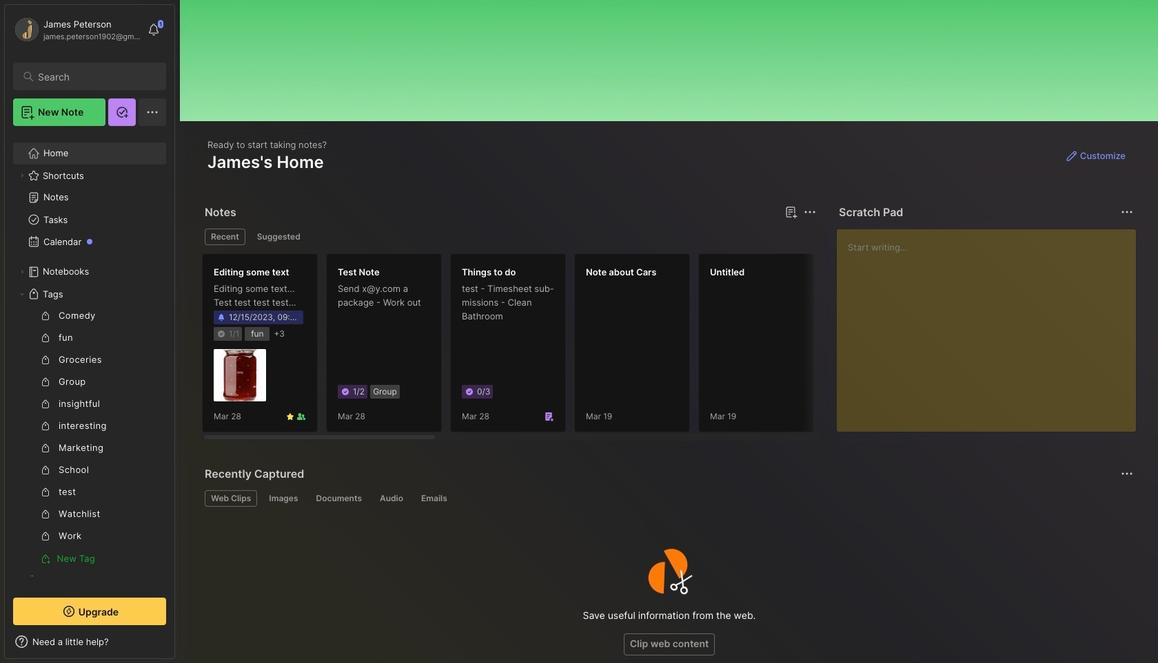 Task type: vqa. For each thing, say whether or not it's contained in the screenshot.
tree within Main Element
yes



Task type: locate. For each thing, give the bounding box(es) containing it.
Start writing… text field
[[848, 230, 1135, 421]]

tree
[[5, 134, 174, 622]]

main element
[[0, 0, 179, 664]]

0 vertical spatial tab list
[[205, 229, 814, 245]]

tree inside main element
[[5, 134, 174, 622]]

None search field
[[38, 68, 154, 85]]

row group
[[202, 254, 1158, 441]]

tab list
[[205, 229, 814, 245], [205, 491, 1131, 507]]

WHAT'S NEW field
[[5, 631, 174, 653]]

expand tags image
[[18, 290, 26, 298]]

group
[[13, 305, 158, 570]]

1 vertical spatial tab list
[[205, 491, 1131, 507]]

none search field inside main element
[[38, 68, 154, 85]]

thumbnail image
[[214, 350, 266, 402]]

More actions field
[[800, 203, 820, 222], [1117, 203, 1137, 222], [1117, 465, 1137, 484]]

1 tab list from the top
[[205, 229, 814, 245]]

tab
[[205, 229, 245, 245], [251, 229, 307, 245], [205, 491, 257, 507], [263, 491, 304, 507], [310, 491, 368, 507], [374, 491, 409, 507], [415, 491, 453, 507]]

more actions image
[[802, 204, 818, 221], [1119, 204, 1135, 221], [1119, 466, 1135, 483]]

click to collapse image
[[174, 638, 184, 655]]



Task type: describe. For each thing, give the bounding box(es) containing it.
2 tab list from the top
[[205, 491, 1131, 507]]

expand notebooks image
[[18, 268, 26, 276]]

group inside tree
[[13, 305, 158, 570]]

Account field
[[13, 16, 141, 43]]

Search text field
[[38, 70, 154, 83]]



